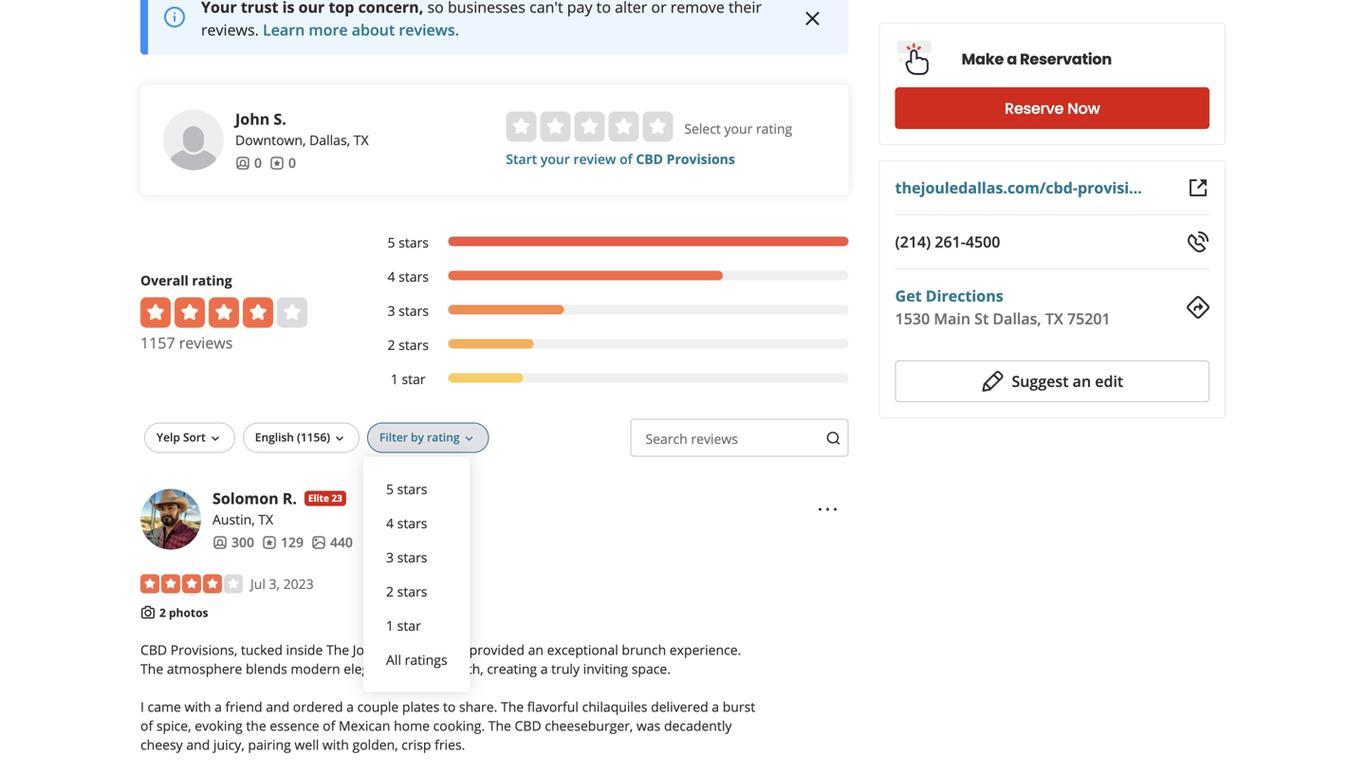 Task type: locate. For each thing, give the bounding box(es) containing it.
129
[[281, 534, 304, 552]]

reviews. down so
[[399, 20, 459, 40]]

overall
[[140, 272, 189, 290]]

16 chevron down v2 image right (1156)
[[332, 431, 347, 447]]

filter reviews by 4 stars rating element
[[368, 267, 849, 286]]

4 star rating image for jul 3, 2023
[[140, 575, 243, 594]]

0 vertical spatial 4 star rating image
[[140, 298, 308, 328]]

friends element down austin,
[[213, 533, 254, 552]]

tx
[[354, 131, 369, 149], [1046, 308, 1064, 329], [258, 511, 273, 529]]

filter by rating button
[[367, 423, 489, 453]]

2 stars up 1 star button
[[386, 583, 428, 601]]

rating right by
[[427, 430, 460, 445]]

1 horizontal spatial of
[[323, 717, 335, 735]]

juicy,
[[213, 736, 245, 754]]

1 star up hotel,
[[386, 617, 421, 635]]

rating inside popup button
[[427, 430, 460, 445]]

16 chevron down v2 image inside filter by rating popup button
[[462, 431, 477, 447]]

  text field
[[631, 419, 849, 457]]

cbd provisions, tucked inside the joule hotel, dallas, provided an exceptional brunch experience. the atmosphere blends modern elegance with warmth, creating a truly inviting space.
[[140, 641, 742, 678]]

main
[[934, 308, 971, 329]]

thejouledallas.com/cbd-
[[896, 177, 1078, 198]]

0 vertical spatial your
[[725, 120, 753, 138]]

16 chevron down v2 image
[[208, 431, 223, 447]]

tx down solomon r. link
[[258, 511, 273, 529]]

0 horizontal spatial 16 chevron down v2 image
[[332, 431, 347, 447]]

1 vertical spatial reviews element
[[262, 533, 304, 552]]

tx inside elite 23 austin, tx
[[258, 511, 273, 529]]

1 vertical spatial star
[[397, 617, 421, 635]]

3 stars inside button
[[386, 549, 428, 567]]

yelp sort button
[[144, 423, 235, 453]]

1 horizontal spatial to
[[597, 0, 611, 17]]

0 horizontal spatial cbd
[[140, 641, 167, 659]]

decadently
[[664, 717, 732, 735]]

5 for 5 stars "button"
[[386, 480, 394, 499]]

rating right overall
[[192, 272, 232, 290]]

2 stars
[[388, 336, 429, 354], [386, 583, 428, 601]]

0 horizontal spatial dallas,
[[310, 131, 350, 149]]

elite
[[308, 492, 329, 505]]

filter reviews by 3 stars rating element
[[368, 302, 849, 321]]

cbd
[[636, 150, 664, 168], [140, 641, 167, 659], [515, 717, 542, 735]]

0 vertical spatial 2 stars
[[388, 336, 429, 354]]

1 vertical spatial 5 stars
[[386, 480, 428, 499]]

st
[[975, 308, 989, 329]]

1 vertical spatial 16 review v2 image
[[262, 535, 277, 551]]

about
[[352, 20, 395, 40]]

with inside cbd provisions, tucked inside the joule hotel, dallas, provided an exceptional brunch experience. the atmosphere blends modern elegance with warmth, creating a truly inviting space.
[[402, 660, 429, 678]]

reviews element down elite 23 austin, tx
[[262, 533, 304, 552]]

0 vertical spatial with
[[402, 660, 429, 678]]

0 horizontal spatial tx
[[258, 511, 273, 529]]

0 vertical spatial an
[[1073, 371, 1092, 392]]

1 4 star rating image from the top
[[140, 298, 308, 328]]

1 vertical spatial friends element
[[213, 533, 254, 552]]

0 vertical spatial reviews element
[[270, 153, 296, 172]]

rating
[[756, 120, 793, 138], [192, 272, 232, 290], [427, 430, 460, 445]]

burst
[[723, 698, 756, 716]]

0 horizontal spatial 0
[[254, 154, 262, 172]]

0 vertical spatial 16 review v2 image
[[270, 156, 285, 171]]

1 reviews. from the left
[[201, 20, 259, 40]]

0 vertical spatial reviews
[[179, 333, 233, 353]]

to
[[597, 0, 611, 17], [443, 698, 456, 716]]

inviting
[[583, 660, 628, 678]]

16 chevron down v2 image
[[332, 431, 347, 447], [462, 431, 477, 447]]

1 horizontal spatial an
[[1073, 371, 1092, 392]]

4 star rating image
[[140, 298, 308, 328], [140, 575, 243, 594]]

2 right the "16 camera v2" image
[[159, 605, 166, 621]]

0 vertical spatial dallas,
[[310, 131, 350, 149]]

1 vertical spatial cbd
[[140, 641, 167, 659]]

2 inside 2 stars "button"
[[386, 583, 394, 601]]

1 horizontal spatial dallas,
[[425, 641, 466, 659]]

tx left 75201
[[1046, 308, 1064, 329]]

a left burst
[[712, 698, 720, 716]]

2 vertical spatial with
[[323, 736, 349, 754]]

a left truly
[[541, 660, 548, 678]]

jul
[[251, 575, 266, 593]]

0 vertical spatial rating
[[756, 120, 793, 138]]

suggest an edit button
[[896, 361, 1210, 402]]

and down evoking
[[186, 736, 210, 754]]

(214)
[[896, 232, 931, 252]]

1 horizontal spatial 16 chevron down v2 image
[[462, 431, 477, 447]]

star for filter reviews by 1 star rating element
[[402, 370, 426, 388]]

1 vertical spatial 4 stars
[[386, 515, 428, 533]]

0 inside 'friends' element
[[254, 154, 262, 172]]

0 horizontal spatial reviews.
[[201, 20, 259, 40]]

photos element
[[311, 533, 353, 552]]

4 inside button
[[386, 515, 394, 533]]

so businesses can't pay to alter or remove their reviews.
[[201, 0, 762, 40]]

cbd down the "16 camera v2" image
[[140, 641, 167, 659]]

4
[[388, 268, 395, 286], [386, 515, 394, 533]]

reviews element containing 0
[[270, 153, 296, 172]]

1 horizontal spatial reviews.
[[399, 20, 459, 40]]

2023
[[283, 575, 314, 593]]

1 vertical spatial 3 stars
[[386, 549, 428, 567]]

your right select
[[725, 120, 753, 138]]

star
[[402, 370, 426, 388], [397, 617, 421, 635]]

2 up the filter
[[388, 336, 395, 354]]

2 vertical spatial cbd
[[515, 717, 542, 735]]

an inside button
[[1073, 371, 1092, 392]]

4 stars inside button
[[386, 515, 428, 533]]

2 photos link
[[159, 605, 208, 621]]

0 horizontal spatial an
[[528, 641, 544, 659]]

2 4 star rating image from the top
[[140, 575, 243, 594]]

yelp
[[157, 430, 180, 445]]

reviews element containing 129
[[262, 533, 304, 552]]

3 inside button
[[386, 549, 394, 567]]

2 vertical spatial tx
[[258, 511, 273, 529]]

golden,
[[353, 736, 398, 754]]

menu image
[[817, 498, 840, 521]]

reviews element down downtown,
[[270, 153, 296, 172]]

1 0 from the left
[[254, 154, 262, 172]]

16 review v2 image down downtown,
[[270, 156, 285, 171]]

2 horizontal spatial dallas,
[[993, 308, 1042, 329]]

2 horizontal spatial tx
[[1046, 308, 1064, 329]]

dallas, inside get directions 1530 main st dallas, tx 75201
[[993, 308, 1042, 329]]

to up cooking.
[[443, 698, 456, 716]]

of down 'ordered'
[[323, 717, 335, 735]]

16 review v2 image left 129
[[262, 535, 277, 551]]

5 inside "button"
[[386, 480, 394, 499]]

1 vertical spatial 4
[[386, 515, 394, 533]]

1 up the filter
[[391, 370, 399, 388]]

0 horizontal spatial to
[[443, 698, 456, 716]]

1 vertical spatial an
[[528, 641, 544, 659]]

0 vertical spatial 4
[[388, 268, 395, 286]]

5 inside "element"
[[388, 234, 395, 252]]

space.
[[632, 660, 671, 678]]

hotel,
[[387, 641, 422, 659]]

rating right select
[[756, 120, 793, 138]]

get
[[896, 286, 922, 306]]

star up by
[[402, 370, 426, 388]]

0 horizontal spatial reviews
[[179, 333, 233, 353]]

cbd inside i came with a friend and ordered a couple plates to share. the flavorful chilaquiles delivered a burst of spice, evoking the essence of mexican home cooking. the cbd cheeseburger, was decadently cheesy and juicy, pairing well with golden, crisp fries.
[[515, 717, 542, 735]]

reviews element
[[270, 153, 296, 172], [262, 533, 304, 552]]

1 up hotel,
[[386, 617, 394, 635]]

1 vertical spatial 1
[[386, 617, 394, 635]]

2 stars inside 2 stars "button"
[[386, 583, 428, 601]]

stars inside "element"
[[399, 234, 429, 252]]

cbd down flavorful
[[515, 717, 542, 735]]

16 chevron down v2 image inside english (1156) popup button
[[332, 431, 347, 447]]

chilaquiles
[[582, 698, 648, 716]]

0 vertical spatial tx
[[354, 131, 369, 149]]

reviews. left learn in the left of the page
[[201, 20, 259, 40]]

2 horizontal spatial cbd
[[636, 150, 664, 168]]

friends element containing 0
[[235, 153, 262, 172]]

0 vertical spatial 4 stars
[[388, 268, 429, 286]]

friends element down downtown,
[[235, 153, 262, 172]]

close image
[[802, 7, 825, 30]]

0 horizontal spatial with
[[185, 698, 211, 716]]

4 stars for the filter reviews by 4 stars rating element
[[388, 268, 429, 286]]

delivered
[[651, 698, 709, 716]]

more
[[309, 20, 348, 40]]

2 stars for 2 stars "button"
[[386, 583, 428, 601]]

fries.
[[435, 736, 465, 754]]

home
[[394, 717, 430, 735]]

16 review v2 image
[[270, 156, 285, 171], [262, 535, 277, 551]]

None radio
[[506, 112, 537, 142], [540, 112, 571, 142], [575, 112, 605, 142], [609, 112, 639, 142], [506, 112, 537, 142], [540, 112, 571, 142], [575, 112, 605, 142], [609, 112, 639, 142]]

provisions
[[667, 150, 735, 168]]

4 star rating image up 1157 reviews
[[140, 298, 308, 328]]

0 vertical spatial 5 stars
[[388, 234, 429, 252]]

a up evoking
[[215, 698, 222, 716]]

filter by rating
[[380, 430, 460, 445]]

0 vertical spatial 1
[[391, 370, 399, 388]]

1 horizontal spatial 0
[[289, 154, 296, 172]]

cbd inside cbd provisions, tucked inside the joule hotel, dallas, provided an exceptional brunch experience. the atmosphere blends modern elegance with warmth, creating a truly inviting space.
[[140, 641, 167, 659]]

select your rating
[[685, 120, 793, 138]]

5 stars inside filter reviews by 5 stars rating "element"
[[388, 234, 429, 252]]

2 vertical spatial rating
[[427, 430, 460, 445]]

0
[[254, 154, 262, 172], [289, 154, 296, 172]]

1 vertical spatial 4 star rating image
[[140, 575, 243, 594]]

an left edit
[[1073, 371, 1092, 392]]

0 vertical spatial 3
[[388, 302, 395, 320]]

1 vertical spatial 3
[[386, 549, 394, 567]]

0 vertical spatial 1 star
[[391, 370, 426, 388]]

experience.
[[670, 641, 742, 659]]

to right the pay
[[597, 0, 611, 17]]

2
[[388, 336, 395, 354], [386, 583, 394, 601], [159, 605, 166, 621]]

2 photos
[[159, 605, 208, 621]]

0 vertical spatial friends element
[[235, 153, 262, 172]]

24 directions v2 image
[[1187, 296, 1210, 319]]

evoking
[[195, 717, 243, 735]]

tucked
[[241, 641, 283, 659]]

friend
[[225, 698, 263, 716]]

start your review of cbd provisions
[[506, 150, 735, 168]]

2 for 2 stars "button"
[[386, 583, 394, 601]]

1 star
[[391, 370, 426, 388], [386, 617, 421, 635]]

1 for filter reviews by 1 star rating element
[[391, 370, 399, 388]]

2 16 chevron down v2 image from the left
[[462, 431, 477, 447]]

1 star inside button
[[386, 617, 421, 635]]

start
[[506, 150, 537, 168]]

reviews right 1157
[[179, 333, 233, 353]]

friends element
[[235, 153, 262, 172], [213, 533, 254, 552]]

16 review v2 image for solomon r.
[[262, 535, 277, 551]]

inside
[[286, 641, 323, 659]]

dallas,
[[310, 131, 350, 149], [993, 308, 1042, 329], [425, 641, 466, 659]]

an up the creating
[[528, 641, 544, 659]]

suggest
[[1012, 371, 1069, 392]]

a up mexican
[[347, 698, 354, 716]]

overall rating
[[140, 272, 232, 290]]

star up hotel,
[[397, 617, 421, 635]]

1 vertical spatial dallas,
[[993, 308, 1042, 329]]

4 for 4 stars button
[[386, 515, 394, 533]]

0 vertical spatial 2
[[388, 336, 395, 354]]

1 vertical spatial 1 star
[[386, 617, 421, 635]]

stars for filter reviews by 5 stars rating "element"
[[399, 234, 429, 252]]

16 friends v2 image
[[235, 156, 251, 171]]

solomon r. link
[[213, 489, 297, 509]]

1 vertical spatial with
[[185, 698, 211, 716]]

2 down the 3 stars button at the bottom left of page
[[386, 583, 394, 601]]

stars for 5 stars "button"
[[397, 480, 428, 499]]

0 vertical spatial star
[[402, 370, 426, 388]]

2 horizontal spatial rating
[[756, 120, 793, 138]]

stars for filter reviews by 3 stars rating element
[[399, 302, 429, 320]]

1 horizontal spatial cbd
[[515, 717, 542, 735]]

dallas, right the st
[[993, 308, 1042, 329]]

the right share.
[[501, 698, 524, 716]]

friends element containing 300
[[213, 533, 254, 552]]

1 vertical spatial 5
[[386, 480, 394, 499]]

the down share.
[[489, 717, 512, 735]]

3
[[388, 302, 395, 320], [386, 549, 394, 567]]

a
[[1007, 48, 1018, 70], [541, 660, 548, 678], [215, 698, 222, 716], [347, 698, 354, 716], [712, 698, 720, 716]]

0 vertical spatial to
[[597, 0, 611, 17]]

exceptional
[[547, 641, 619, 659]]

of down i at the left of page
[[140, 717, 153, 735]]

your for select
[[725, 120, 753, 138]]

reviews element for john s.
[[270, 153, 296, 172]]

1 vertical spatial and
[[186, 736, 210, 754]]

0 vertical spatial and
[[266, 698, 290, 716]]

1 vertical spatial tx
[[1046, 308, 1064, 329]]

0 horizontal spatial your
[[541, 150, 570, 168]]

cbd left provisions
[[636, 150, 664, 168]]

of right review
[[620, 150, 633, 168]]

1 vertical spatial 2 stars
[[386, 583, 428, 601]]

None radio
[[643, 112, 673, 142]]

tx right downtown,
[[354, 131, 369, 149]]

filter reviews by 5 stars rating element
[[368, 233, 849, 252]]

john s. link
[[235, 109, 286, 129]]

an
[[1073, 371, 1092, 392], [528, 641, 544, 659]]

16 chevron down v2 image for filter by rating
[[462, 431, 477, 447]]

16 chevron down v2 image right "filter by rating"
[[462, 431, 477, 447]]

0 vertical spatial 5
[[388, 234, 395, 252]]

with right well
[[323, 736, 349, 754]]

and up essence
[[266, 698, 290, 716]]

2 stars up by
[[388, 336, 429, 354]]

make
[[962, 48, 1004, 70]]

2 vertical spatial dallas,
[[425, 641, 466, 659]]

1 horizontal spatial with
[[323, 736, 349, 754]]

1 vertical spatial to
[[443, 698, 456, 716]]

1 vertical spatial 2
[[386, 583, 394, 601]]

with up evoking
[[185, 698, 211, 716]]

dallas, right downtown,
[[310, 131, 350, 149]]

1 horizontal spatial tx
[[354, 131, 369, 149]]

search reviews
[[646, 430, 738, 448]]

300
[[232, 534, 254, 552]]

1 horizontal spatial your
[[725, 120, 753, 138]]

stars for 4 stars button
[[397, 515, 428, 533]]

1 vertical spatial reviews
[[691, 430, 738, 448]]

4 stars for 4 stars button
[[386, 515, 428, 533]]

0 right 16 friends v2 icon
[[254, 154, 262, 172]]

1 inside button
[[386, 617, 394, 635]]

to inside so businesses can't pay to alter or remove their reviews.
[[597, 0, 611, 17]]

16 camera v2 image
[[140, 605, 156, 620]]

1 16 chevron down v2 image from the left
[[332, 431, 347, 447]]

tx inside get directions 1530 main st dallas, tx 75201
[[1046, 308, 1064, 329]]

1 horizontal spatial reviews
[[691, 430, 738, 448]]

0 down downtown,
[[289, 154, 296, 172]]

with down hotel,
[[402, 660, 429, 678]]

rating for select your rating
[[756, 120, 793, 138]]

to inside i came with a friend and ordered a couple plates to share. the flavorful chilaquiles delivered a burst of spice, evoking the essence of mexican home cooking. the cbd cheeseburger, was decadently cheesy and juicy, pairing well with golden, crisp fries.
[[443, 698, 456, 716]]

reviews.
[[201, 20, 259, 40], [399, 20, 459, 40]]

reviews right search
[[691, 430, 738, 448]]

5 stars button
[[379, 472, 455, 507]]

warmth,
[[432, 660, 484, 678]]

2 inside filter reviews by 2 stars rating element
[[388, 336, 395, 354]]

0 vertical spatial 3 stars
[[388, 302, 429, 320]]

1 vertical spatial your
[[541, 150, 570, 168]]

3 for filter reviews by 3 stars rating element
[[388, 302, 395, 320]]

2 horizontal spatial with
[[402, 660, 429, 678]]

now
[[1068, 98, 1101, 119]]

pay
[[567, 0, 593, 17]]

with
[[402, 660, 429, 678], [185, 698, 211, 716], [323, 736, 349, 754]]

24 info v2 image
[[163, 6, 186, 29]]

5 stars inside 5 stars "button"
[[386, 480, 428, 499]]

star inside button
[[397, 617, 421, 635]]

1 star up by
[[391, 370, 426, 388]]

well
[[295, 736, 319, 754]]

yelp sort
[[157, 430, 206, 445]]

reviews
[[179, 333, 233, 353], [691, 430, 738, 448]]

couple
[[357, 698, 399, 716]]

1 horizontal spatial rating
[[427, 430, 460, 445]]

dallas, up warmth,
[[425, 641, 466, 659]]

stars for the 3 stars button at the bottom left of page
[[397, 549, 428, 567]]

2 stars inside filter reviews by 2 stars rating element
[[388, 336, 429, 354]]

get directions link
[[896, 286, 1004, 306]]

your right start
[[541, 150, 570, 168]]

4 star rating image up photos
[[140, 575, 243, 594]]

1 vertical spatial rating
[[192, 272, 232, 290]]



Task type: vqa. For each thing, say whether or not it's contained in the screenshot.
the Downtown,
yes



Task type: describe. For each thing, give the bounding box(es) containing it.
24 pencil v2 image
[[982, 370, 1005, 393]]

4500
[[966, 232, 1001, 252]]

provisions,
[[171, 641, 238, 659]]

friends element for john s.
[[235, 153, 262, 172]]

essence
[[270, 717, 319, 735]]

get directions 1530 main st dallas, tx 75201
[[896, 286, 1111, 329]]

ordered
[[293, 698, 343, 716]]

3,
[[269, 575, 280, 593]]

friends element for solomon r.
[[213, 533, 254, 552]]

a inside cbd provisions, tucked inside the joule hotel, dallas, provided an exceptional brunch experience. the atmosphere blends modern elegance with warmth, creating a truly inviting space.
[[541, 660, 548, 678]]

the up modern
[[326, 641, 349, 659]]

atmosphere
[[167, 660, 242, 678]]

remove
[[671, 0, 725, 17]]

2 0 from the left
[[289, 154, 296, 172]]

filter reviews by 1 star rating element
[[368, 370, 849, 389]]

came
[[148, 698, 181, 716]]

stars for 2 stars "button"
[[397, 583, 428, 601]]

all
[[386, 651, 401, 669]]

2 stars for filter reviews by 2 stars rating element
[[388, 336, 429, 354]]

provisi…
[[1078, 177, 1143, 198]]

a right make
[[1007, 48, 1018, 70]]

review
[[574, 150, 616, 168]]

their
[[729, 0, 762, 17]]

4 stars button
[[379, 507, 455, 541]]

3 for the 3 stars button at the bottom left of page
[[386, 549, 394, 567]]

5 for filter reviews by 5 stars rating "element"
[[388, 234, 395, 252]]

your for start
[[541, 150, 570, 168]]

ratings
[[405, 651, 448, 669]]

reserve now link
[[896, 87, 1210, 129]]

75201
[[1068, 308, 1111, 329]]

english
[[255, 430, 294, 445]]

truly
[[552, 660, 580, 678]]

stars for filter reviews by 2 stars rating element
[[399, 336, 429, 354]]

1 horizontal spatial and
[[266, 698, 290, 716]]

the up i at the left of page
[[140, 660, 163, 678]]

directions
[[926, 286, 1004, 306]]

alter
[[615, 0, 648, 17]]

16 photos v2 image
[[311, 535, 326, 551]]

so
[[428, 0, 444, 17]]

2 for filter reviews by 2 stars rating element
[[388, 336, 395, 354]]

reviews element for solomon r.
[[262, 533, 304, 552]]

1 star for filter reviews by 1 star rating element
[[391, 370, 426, 388]]

blends
[[246, 660, 287, 678]]

reviews for 1157 reviews
[[179, 333, 233, 353]]

rating for filter by rating
[[427, 430, 460, 445]]

elite 23 austin, tx
[[213, 492, 343, 529]]

learn
[[263, 20, 305, 40]]

2 reviews. from the left
[[399, 20, 459, 40]]

1 for 1 star button
[[386, 617, 394, 635]]

star for 1 star button
[[397, 617, 421, 635]]

english (1156) button
[[243, 423, 360, 453]]

mexican
[[339, 717, 391, 735]]

filter reviews by 2 stars rating element
[[368, 336, 849, 355]]

can't
[[530, 0, 563, 17]]

the
[[246, 717, 266, 735]]

pairing
[[248, 736, 291, 754]]

tx inside 'john s. downtown, dallas, tx'
[[354, 131, 369, 149]]

reservation
[[1021, 48, 1112, 70]]

cheesy
[[140, 736, 183, 754]]

24 phone v2 image
[[1187, 231, 1210, 253]]

an inside cbd provisions, tucked inside the joule hotel, dallas, provided an exceptional brunch experience. the atmosphere blends modern elegance with warmth, creating a truly inviting space.
[[528, 641, 544, 659]]

1 star for 1 star button
[[386, 617, 421, 635]]

0 horizontal spatial rating
[[192, 272, 232, 290]]

2 vertical spatial 2
[[159, 605, 166, 621]]

search image
[[826, 431, 842, 446]]

or
[[652, 0, 667, 17]]

1157
[[140, 333, 175, 353]]

(no rating) image
[[506, 112, 673, 142]]

dallas, inside 'john s. downtown, dallas, tx'
[[310, 131, 350, 149]]

0 horizontal spatial of
[[140, 717, 153, 735]]

5 stars for filter reviews by 5 stars rating "element"
[[388, 234, 429, 252]]

suggest an edit
[[1012, 371, 1124, 392]]

select
[[685, 120, 721, 138]]

261-
[[935, 232, 966, 252]]

stars for the filter reviews by 4 stars rating element
[[399, 268, 429, 286]]

modern
[[291, 660, 340, 678]]

5 stars for 5 stars "button"
[[386, 480, 428, 499]]

3 stars for filter reviews by 3 stars rating element
[[388, 302, 429, 320]]

plates
[[402, 698, 440, 716]]

3 stars for the 3 stars button at the bottom left of page
[[386, 549, 428, 567]]

photo of john s. image
[[163, 110, 224, 171]]

2 horizontal spatial of
[[620, 150, 633, 168]]

edit
[[1096, 371, 1124, 392]]

23
[[332, 492, 343, 505]]

english (1156)
[[255, 430, 330, 445]]

crisp
[[402, 736, 431, 754]]

photo of solomon r. image
[[140, 490, 201, 550]]

16 friends v2 image
[[213, 535, 228, 551]]

was
[[637, 717, 661, 735]]

make a reservation
[[962, 48, 1112, 70]]

1 star button
[[379, 609, 455, 643]]

brunch
[[622, 641, 666, 659]]

provided
[[470, 641, 525, 659]]

thejouledallas.com/cbd-provisi… link
[[896, 177, 1143, 198]]

elegance
[[344, 660, 399, 678]]

16 review v2 image for john s.
[[270, 156, 285, 171]]

0 horizontal spatial and
[[186, 736, 210, 754]]

solomon
[[213, 489, 279, 509]]

16 chevron down v2 image for english (1156)
[[332, 431, 347, 447]]

0 vertical spatial cbd
[[636, 150, 664, 168]]

4 star rating image for 1157 reviews
[[140, 298, 308, 328]]

4 for the filter reviews by 4 stars rating element
[[388, 268, 395, 286]]

reserve now
[[1005, 98, 1101, 119]]

r.
[[283, 489, 297, 509]]

24 external link v2 image
[[1187, 177, 1210, 199]]

elite 23 link
[[305, 491, 346, 507]]

dallas, inside cbd provisions, tucked inside the joule hotel, dallas, provided an exceptional brunch experience. the atmosphere blends modern elegance with warmth, creating a truly inviting space.
[[425, 641, 466, 659]]

rating element
[[506, 112, 673, 142]]

info alert
[[140, 0, 849, 55]]

reviews for search reviews
[[691, 430, 738, 448]]

john
[[235, 109, 270, 129]]

cheeseburger,
[[545, 717, 633, 735]]

thejouledallas.com/cbd-provisi…
[[896, 177, 1143, 198]]

440
[[330, 534, 353, 552]]

john s. downtown, dallas, tx
[[235, 109, 369, 149]]

2 stars button
[[379, 575, 455, 609]]

reviews. inside so businesses can't pay to alter or remove their reviews.
[[201, 20, 259, 40]]

1530
[[896, 308, 930, 329]]

1157 reviews
[[140, 333, 233, 353]]

joule
[[353, 641, 383, 659]]

by
[[411, 430, 424, 445]]

austin,
[[213, 511, 255, 529]]

s.
[[274, 109, 286, 129]]

all ratings button
[[379, 643, 455, 677]]

downtown,
[[235, 131, 306, 149]]



